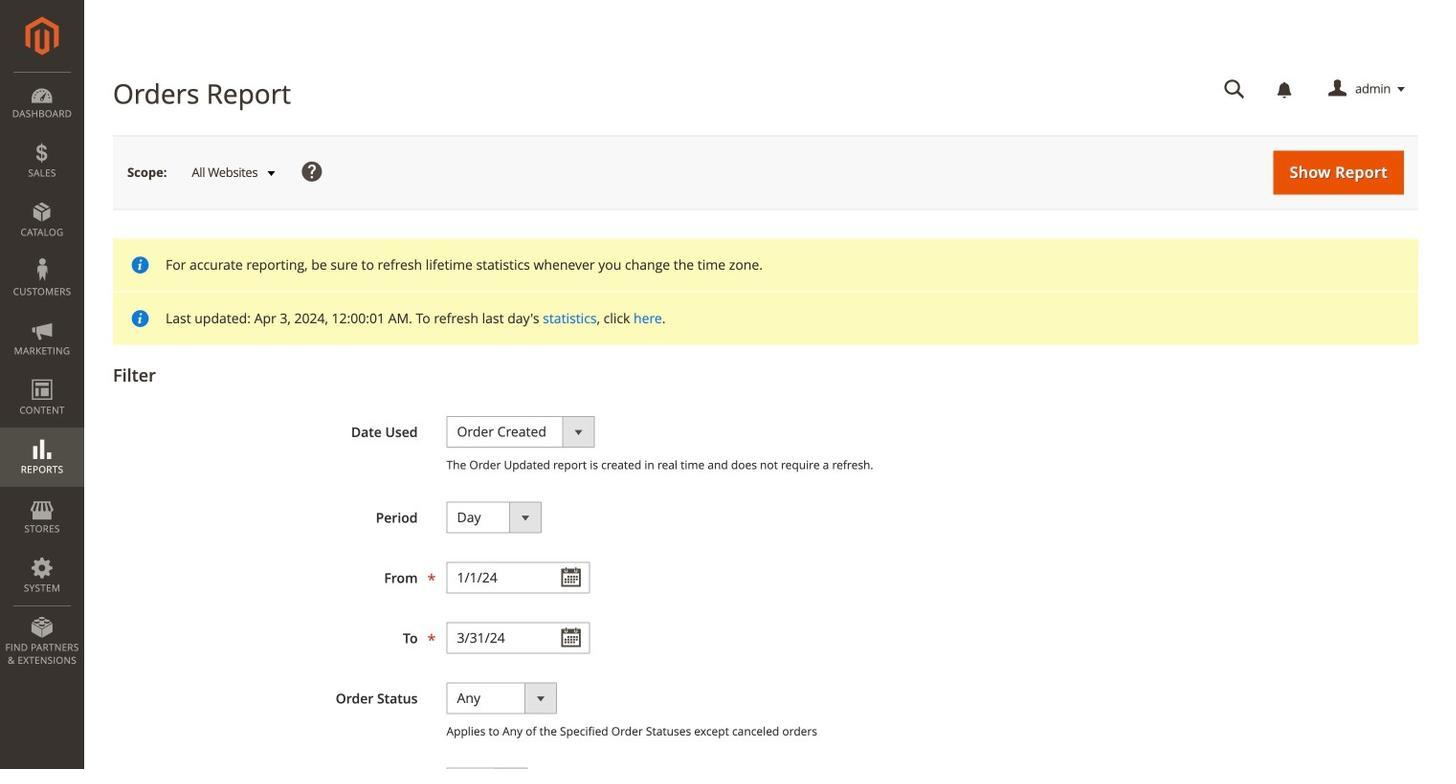 Task type: locate. For each thing, give the bounding box(es) containing it.
magento admin panel image
[[25, 16, 59, 56]]

None text field
[[1211, 73, 1259, 106], [447, 623, 590, 654], [1211, 73, 1259, 106], [447, 623, 590, 654]]

menu bar
[[0, 72, 84, 677]]

None text field
[[447, 562, 590, 594]]



